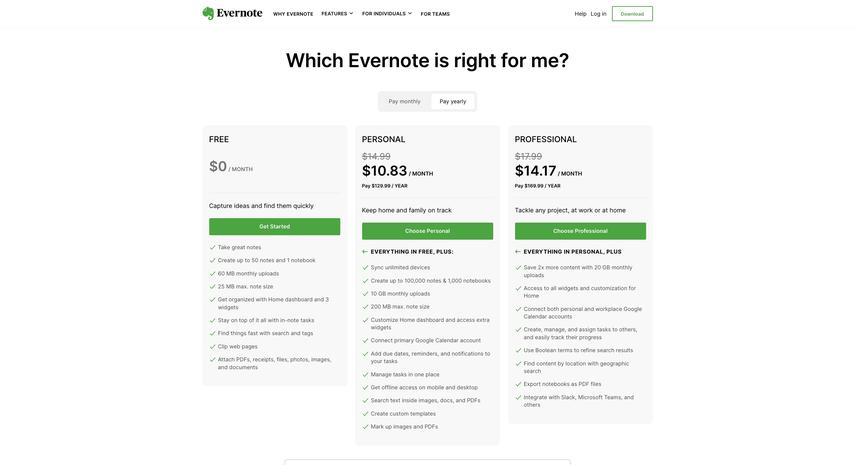 Task type: locate. For each thing, give the bounding box(es) containing it.
0 horizontal spatial dashboard
[[285, 297, 313, 303]]

mark up images and pdfs
[[371, 424, 438, 431]]

uploads for notebook
[[259, 270, 279, 277]]

1 horizontal spatial all
[[551, 285, 557, 292]]

0 vertical spatial notebooks
[[464, 277, 491, 284]]

1 vertical spatial all
[[261, 317, 266, 324]]

month inside $ 17.99 $ 14.17 / month
[[562, 171, 582, 177]]

1 vertical spatial widgets
[[218, 304, 238, 311]]

more
[[546, 264, 559, 271]]

top
[[239, 317, 248, 324]]

and inside get organized with home dashboard and 3 widgets
[[314, 297, 324, 303]]

1 horizontal spatial calendar
[[524, 314, 547, 320]]

1 vertical spatial get
[[218, 297, 227, 303]]

2 horizontal spatial get
[[371, 385, 380, 391]]

2 horizontal spatial widgets
[[558, 285, 579, 292]]

0 horizontal spatial access
[[400, 385, 418, 391]]

up right mark
[[386, 424, 392, 431]]

month right 0
[[232, 166, 253, 173]]

0 vertical spatial content
[[561, 264, 580, 271]]

pay for pay yearly
[[440, 98, 449, 105]]

0 horizontal spatial calendar
[[436, 338, 459, 344]]

mb right 25
[[226, 283, 235, 290]]

everything up 2x
[[524, 249, 563, 255]]

0 horizontal spatial home
[[268, 297, 284, 303]]

to left others,
[[613, 327, 618, 333]]

personal up 14.99 on the top left of the page
[[362, 135, 406, 144]]

1 vertical spatial find
[[524, 360, 535, 367]]

create up to 50 notes and 1 notebook
[[218, 257, 316, 264]]

dashboard up in-
[[285, 297, 313, 303]]

find down the stay
[[218, 330, 229, 337]]

and left family
[[396, 207, 407, 214]]

primary
[[394, 338, 414, 344]]

uploads
[[259, 270, 279, 277], [524, 272, 544, 279], [410, 291, 430, 297]]

0 horizontal spatial connect
[[371, 338, 393, 344]]

progress
[[580, 334, 602, 341]]

0 vertical spatial track
[[437, 207, 452, 214]]

at
[[571, 207, 577, 214], [603, 207, 608, 214]]

get for get organized with home dashboard and 3 widgets
[[218, 297, 227, 303]]

1 choose from the left
[[405, 228, 426, 235]]

2 year from the left
[[548, 183, 561, 189]]

1 year from the left
[[395, 183, 408, 189]]

professional
[[515, 135, 577, 144], [575, 228, 608, 235]]

get down 25
[[218, 297, 227, 303]]

home right keep
[[379, 207, 395, 214]]

workplace
[[596, 306, 622, 313]]

1 horizontal spatial google
[[624, 306, 642, 313]]

choose professional link
[[515, 223, 646, 240]]

/ inside $ 17.99 $ 14.17 / month
[[558, 171, 560, 177]]

home
[[524, 293, 539, 300], [268, 297, 284, 303], [400, 317, 415, 324]]

at left work
[[571, 207, 577, 214]]

gb
[[603, 264, 610, 271], [379, 291, 386, 297]]

month for 10.83
[[412, 171, 433, 177]]

for inside for individuals button
[[362, 11, 372, 16]]

and right docs,
[[456, 398, 466, 404]]

0 vertical spatial gb
[[603, 264, 610, 271]]

month right 10.83
[[412, 171, 433, 177]]

1 vertical spatial max.
[[393, 304, 405, 311]]

mb right 60
[[226, 270, 235, 277]]

month inside $ 0 / month
[[232, 166, 253, 173]]

professional up personal,
[[575, 228, 608, 235]]

for left teams
[[421, 11, 431, 17]]

tags
[[302, 330, 313, 337]]

0 vertical spatial evernote
[[287, 11, 314, 17]]

tackle any project, at work or at home
[[515, 207, 626, 214]]

1 vertical spatial evernote
[[348, 49, 430, 72]]

1 vertical spatial mb
[[226, 283, 235, 290]]

clip web pages
[[218, 343, 258, 350]]

pay $ 169.99 / year
[[515, 183, 561, 189]]

google up reminders,
[[416, 338, 434, 344]]

0 horizontal spatial month
[[232, 166, 253, 173]]

1 horizontal spatial get
[[259, 223, 269, 230]]

0 vertical spatial on
[[428, 207, 435, 214]]

1 vertical spatial size
[[420, 304, 430, 311]]

1 vertical spatial for
[[629, 285, 636, 292]]

1
[[287, 257, 290, 264]]

everything in free, plus:
[[371, 249, 454, 255]]

month inside the $ 14.99 $ 10.83 / month
[[412, 171, 433, 177]]

0 horizontal spatial everything
[[371, 249, 410, 255]]

mark
[[371, 424, 384, 431]]

connect
[[524, 306, 546, 313], [371, 338, 393, 344]]

in left free, at the bottom of page
[[411, 249, 417, 255]]

fast
[[248, 330, 258, 337]]

home down the 200 mb max. note size
[[400, 317, 415, 324]]

at right or
[[603, 207, 608, 214]]

up down unlimited
[[390, 277, 396, 284]]

create for mb
[[218, 257, 235, 264]]

customization
[[591, 285, 628, 292]]

mb
[[226, 270, 235, 277], [226, 283, 235, 290], [383, 304, 391, 311]]

max.
[[236, 283, 248, 290], [393, 304, 405, 311]]

results
[[616, 347, 633, 354]]

0 horizontal spatial find
[[218, 330, 229, 337]]

find
[[264, 202, 275, 210]]

0 horizontal spatial gb
[[379, 291, 386, 297]]

get up search
[[371, 385, 380, 391]]

home up in-
[[268, 297, 284, 303]]

0 horizontal spatial content
[[537, 360, 556, 367]]

professional up 17.99 at the right top of the page
[[515, 135, 577, 144]]

for inside for teams link
[[421, 11, 431, 17]]

integrate with slack, microsoft teams, and others
[[524, 394, 634, 409]]

0 vertical spatial note
[[250, 283, 262, 290]]

to inside the add due dates, reminders, and notifications to your tasks
[[485, 351, 490, 357]]

and inside the add due dates, reminders, and notifications to your tasks
[[441, 351, 450, 357]]

content down boolean
[[537, 360, 556, 367]]

0 vertical spatial connect
[[524, 306, 546, 313]]

their
[[566, 334, 578, 341]]

0 horizontal spatial max.
[[236, 283, 248, 290]]

free
[[209, 135, 229, 144]]

2 vertical spatial search
[[524, 368, 541, 375]]

1 horizontal spatial on
[[419, 385, 426, 391]]

1 vertical spatial access
[[400, 385, 418, 391]]

1 horizontal spatial evernote
[[348, 49, 430, 72]]

0 horizontal spatial home
[[379, 207, 395, 214]]

and down create, at the right of page
[[524, 334, 534, 341]]

1 everything from the left
[[371, 249, 410, 255]]

connect inside connect both personal and workplace google calendar accounts
[[524, 306, 546, 313]]

choose down family
[[405, 228, 426, 235]]

uploads down save
[[524, 272, 544, 279]]

evernote logo image
[[202, 7, 262, 20]]

/ right 10.83
[[409, 171, 411, 177]]

receipts,
[[253, 357, 275, 363]]

customize
[[371, 317, 398, 324]]

choose for 14.17
[[554, 228, 574, 235]]

uploads inside save 2x more content with 20 gb monthly uploads
[[524, 272, 544, 279]]

0 vertical spatial create
[[218, 257, 235, 264]]

and inside customize home dashboard and access extra widgets
[[446, 317, 455, 324]]

dashboard inside customize home dashboard and access extra widgets
[[417, 317, 444, 324]]

access left extra
[[457, 317, 475, 324]]

widgets inside get organized with home dashboard and 3 widgets
[[218, 304, 238, 311]]

search down in-
[[272, 330, 289, 337]]

1 horizontal spatial max.
[[393, 304, 405, 311]]

in for everything in free, plus:
[[411, 249, 417, 255]]

/ right the 129.99
[[392, 183, 394, 189]]

calendar
[[524, 314, 547, 320], [436, 338, 459, 344]]

size up customize home dashboard and access extra widgets
[[420, 304, 430, 311]]

0 horizontal spatial pdfs
[[425, 424, 438, 431]]

capture
[[209, 202, 232, 210]]

get inside get started "link"
[[259, 223, 269, 230]]

1 vertical spatial personal
[[427, 228, 450, 235]]

notes right 50
[[260, 257, 274, 264]]

2 vertical spatial notes
[[427, 277, 442, 284]]

mb right "200"
[[383, 304, 391, 311]]

in
[[602, 10, 607, 17], [411, 249, 417, 255], [564, 249, 570, 255], [409, 371, 413, 378]]

notes for sync unlimited devices
[[427, 277, 442, 284]]

1 horizontal spatial at
[[603, 207, 608, 214]]

pages
[[242, 343, 258, 350]]

pay
[[389, 98, 398, 105], [440, 98, 449, 105], [362, 183, 371, 189], [515, 183, 524, 189]]

notes up 50
[[247, 244, 261, 251]]

evernote for why
[[287, 11, 314, 17]]

everything in personal, plus
[[524, 249, 622, 255]]

to right access
[[544, 285, 549, 292]]

help link
[[575, 10, 587, 17]]

1 home from the left
[[379, 207, 395, 214]]

1 horizontal spatial widgets
[[371, 324, 391, 331]]

up down take great notes
[[237, 257, 243, 264]]

photos,
[[290, 357, 310, 363]]

images, right the photos,
[[311, 357, 331, 363]]

1 vertical spatial images,
[[419, 398, 439, 404]]

choose down project, at the top right of page
[[554, 228, 574, 235]]

2 vertical spatial widgets
[[371, 324, 391, 331]]

25 mb max. note size
[[218, 283, 273, 290]]

1 horizontal spatial note
[[287, 317, 299, 324]]

0 vertical spatial access
[[457, 317, 475, 324]]

boolean
[[536, 347, 556, 354]]

pay for pay monthly
[[389, 98, 398, 105]]

month right 14.17
[[562, 171, 582, 177]]

note for home
[[406, 304, 418, 311]]

1 vertical spatial search
[[597, 347, 615, 354]]

and down attach
[[218, 364, 228, 371]]

connect for connect both personal and workplace google calendar accounts
[[524, 306, 546, 313]]

for
[[362, 11, 372, 16], [421, 11, 431, 17]]

2 choose from the left
[[554, 228, 574, 235]]

personal up "plus:" at the right bottom of the page
[[427, 228, 450, 235]]

all inside access to all widgets and customization for home
[[551, 285, 557, 292]]

and down save 2x more content with 20 gb monthly uploads
[[580, 285, 590, 292]]

1 vertical spatial calendar
[[436, 338, 459, 344]]

2 at from the left
[[603, 207, 608, 214]]

max. for home
[[393, 304, 405, 311]]

max. for organized
[[236, 283, 248, 290]]

choose for 10.83
[[405, 228, 426, 235]]

get offline access on mobile and desktop
[[371, 385, 478, 391]]

docs,
[[440, 398, 454, 404]]

add
[[371, 351, 382, 357]]

with left the 'slack,' at bottom right
[[549, 394, 560, 401]]

1 vertical spatial notebooks
[[543, 381, 570, 388]]

$
[[362, 151, 368, 162], [515, 151, 521, 162], [209, 158, 218, 175], [362, 163, 371, 179], [515, 163, 524, 179], [372, 183, 375, 189], [525, 183, 528, 189]]

content inside save 2x more content with 20 gb monthly uploads
[[561, 264, 580, 271]]

0 vertical spatial for
[[501, 49, 527, 72]]

0 horizontal spatial widgets
[[218, 304, 238, 311]]

download
[[621, 11, 644, 17]]

log
[[591, 10, 601, 17]]

1 vertical spatial track
[[552, 334, 565, 341]]

documents
[[229, 364, 258, 371]]

1 horizontal spatial connect
[[524, 306, 546, 313]]

it
[[256, 317, 259, 324]]

google up others,
[[624, 306, 642, 313]]

1 vertical spatial create
[[371, 277, 388, 284]]

and right reminders,
[[441, 351, 450, 357]]

2 everything from the left
[[524, 249, 563, 255]]

which
[[286, 49, 344, 72]]

0 vertical spatial get
[[259, 223, 269, 230]]

create down sync
[[371, 277, 388, 284]]

and inside integrate with slack, microsoft teams, and others
[[624, 394, 634, 401]]

200 mb max. note size
[[371, 304, 430, 311]]

for teams
[[421, 11, 450, 17]]

uploads for notebooks
[[410, 291, 430, 297]]

why evernote link
[[273, 10, 314, 17]]

calendar left account
[[436, 338, 459, 344]]

to inside create, manage, and assign tasks to others, and easily track their progress
[[613, 327, 618, 333]]

ideas
[[234, 202, 250, 210]]

year right the 129.99
[[395, 183, 408, 189]]

why
[[273, 11, 286, 17]]

gb right 10
[[379, 291, 386, 297]]

with right organized
[[256, 297, 267, 303]]

notebooks
[[464, 277, 491, 284], [543, 381, 570, 388]]

and right the 'teams,'
[[624, 394, 634, 401]]

notebooks left as
[[543, 381, 570, 388]]

month
[[232, 166, 253, 173], [412, 171, 433, 177], [562, 171, 582, 177]]

0 vertical spatial personal
[[362, 135, 406, 144]]

max. down 10 gb monthly uploads
[[393, 304, 405, 311]]

great
[[232, 244, 245, 251]]

/ right 14.17
[[558, 171, 560, 177]]

free,
[[419, 249, 435, 255]]

to left refine
[[574, 347, 580, 354]]

1 horizontal spatial uploads
[[410, 291, 430, 297]]

pay monthly button
[[381, 94, 429, 109]]

1 horizontal spatial month
[[412, 171, 433, 177]]

17.99
[[521, 151, 542, 162]]

with down refine
[[588, 360, 599, 367]]

0 horizontal spatial evernote
[[287, 11, 314, 17]]

content inside the find content by location with geographic search
[[537, 360, 556, 367]]

track down manage, at the right bottom of page
[[552, 334, 565, 341]]

get left started
[[259, 223, 269, 230]]

home inside access to all widgets and customization for home
[[524, 293, 539, 300]]

get for get started
[[259, 223, 269, 230]]

1 horizontal spatial access
[[457, 317, 475, 324]]

search up geographic
[[597, 347, 615, 354]]

everything up unlimited
[[371, 249, 410, 255]]

for for for individuals
[[362, 11, 372, 16]]

home down access
[[524, 293, 539, 300]]

&
[[443, 277, 447, 284]]

evernote
[[287, 11, 314, 17], [348, 49, 430, 72]]

on
[[428, 207, 435, 214], [231, 317, 238, 324], [419, 385, 426, 391]]

0 horizontal spatial size
[[263, 283, 273, 290]]

1 horizontal spatial choose
[[554, 228, 574, 235]]

and up connect primary google calendar account
[[446, 317, 455, 324]]

/ right 169.99
[[545, 183, 547, 189]]

note down get organized with home dashboard and 3 widgets
[[287, 317, 299, 324]]

0 vertical spatial pdfs
[[467, 398, 481, 404]]

create down search
[[371, 411, 388, 418]]

0 vertical spatial images,
[[311, 357, 331, 363]]

integrate
[[524, 394, 547, 401]]

on left mobile
[[419, 385, 426, 391]]

note down 10 gb monthly uploads
[[406, 304, 418, 311]]

take
[[218, 244, 230, 251]]

0 horizontal spatial choose
[[405, 228, 426, 235]]

offline
[[382, 385, 398, 391]]

1 vertical spatial dashboard
[[417, 317, 444, 324]]

create down take
[[218, 257, 235, 264]]

tasks down 'due'
[[384, 358, 398, 365]]

for left individuals
[[362, 11, 372, 16]]

month for 14.17
[[562, 171, 582, 177]]

2 horizontal spatial search
[[597, 347, 615, 354]]

1 vertical spatial pdfs
[[425, 424, 438, 431]]

on left top
[[231, 317, 238, 324]]

find for find content by location with geographic search
[[524, 360, 535, 367]]

use
[[524, 347, 534, 354]]

to down sync unlimited devices
[[398, 277, 403, 284]]

images, inside attach pdfs, receipts, files, photos, images, and documents
[[311, 357, 331, 363]]

2 vertical spatial on
[[419, 385, 426, 391]]

size up get organized with home dashboard and 3 widgets
[[263, 283, 273, 290]]

on right family
[[428, 207, 435, 214]]

0 vertical spatial calendar
[[524, 314, 547, 320]]

connect up add
[[371, 338, 393, 344]]

home right or
[[610, 207, 626, 214]]

1 horizontal spatial gb
[[603, 264, 610, 271]]

max. up organized
[[236, 283, 248, 290]]

tasks up progress
[[597, 327, 611, 333]]

1 horizontal spatial home
[[400, 317, 415, 324]]

widgets inside access to all widgets and customization for home
[[558, 285, 579, 292]]

/ inside $ 0 / month
[[229, 166, 231, 173]]

1 vertical spatial on
[[231, 317, 238, 324]]

widgets down customize
[[371, 324, 391, 331]]

0 horizontal spatial year
[[395, 183, 408, 189]]

1 horizontal spatial pdfs
[[467, 398, 481, 404]]

notes for take great notes
[[260, 257, 274, 264]]

all right access
[[551, 285, 557, 292]]

in-
[[280, 317, 287, 324]]

easily
[[535, 334, 550, 341]]

widgets down save 2x more content with 20 gb monthly uploads
[[558, 285, 579, 292]]

things
[[231, 330, 247, 337]]

started
[[270, 223, 290, 230]]

dashboard up connect primary google calendar account
[[417, 317, 444, 324]]

0 horizontal spatial search
[[272, 330, 289, 337]]

1 horizontal spatial for
[[629, 285, 636, 292]]

find inside the find content by location with geographic search
[[524, 360, 535, 367]]

connect left both
[[524, 306, 546, 313]]

everything for 14.17
[[524, 249, 563, 255]]

1 vertical spatial note
[[406, 304, 418, 311]]

evernote for which
[[348, 49, 430, 72]]

1 horizontal spatial everything
[[524, 249, 563, 255]]

widgets up the stay
[[218, 304, 238, 311]]

1 vertical spatial up
[[390, 277, 396, 284]]

0 vertical spatial dashboard
[[285, 297, 313, 303]]

files
[[591, 381, 602, 388]]

1 vertical spatial content
[[537, 360, 556, 367]]

calendar up create, at the right of page
[[524, 314, 547, 320]]

with left 20
[[582, 264, 593, 271]]

0 horizontal spatial google
[[416, 338, 434, 344]]

get inside get organized with home dashboard and 3 widgets
[[218, 297, 227, 303]]

images, down get offline access on mobile and desktop
[[419, 398, 439, 404]]

notebooks right 1,000
[[464, 277, 491, 284]]

monthly inside button
[[400, 98, 421, 105]]

20
[[595, 264, 601, 271]]

for individuals
[[362, 11, 406, 16]]

tasks inside the add due dates, reminders, and notifications to your tasks
[[384, 358, 398, 365]]



Task type: vqa. For each thing, say whether or not it's contained in the screenshot.
the bottom PDFS
yes



Task type: describe. For each thing, give the bounding box(es) containing it.
pay monthly
[[389, 98, 421, 105]]

keep home and family on track
[[362, 207, 452, 214]]

pdfs,
[[236, 357, 251, 363]]

200
[[371, 304, 381, 311]]

location
[[566, 360, 586, 367]]

or
[[595, 207, 601, 214]]

is
[[434, 49, 449, 72]]

and left find
[[251, 202, 262, 210]]

assign
[[579, 327, 596, 333]]

yearly
[[451, 98, 466, 105]]

year for 14.17
[[548, 183, 561, 189]]

save 2x more content with 20 gb monthly uploads
[[524, 264, 633, 279]]

find things fast with search and tags
[[218, 330, 313, 337]]

monthly inside save 2x more content with 20 gb monthly uploads
[[612, 264, 633, 271]]

custom
[[390, 411, 409, 418]]

60
[[218, 270, 225, 277]]

them
[[277, 202, 292, 210]]

any
[[536, 207, 546, 214]]

up for mb
[[237, 257, 243, 264]]

169.99
[[528, 183, 544, 189]]

everything for 10.83
[[371, 249, 410, 255]]

to left 50
[[245, 257, 250, 264]]

14.17
[[524, 163, 557, 179]]

1 horizontal spatial personal
[[427, 228, 450, 235]]

size for 25 mb max. note size
[[263, 283, 273, 290]]

1 vertical spatial google
[[416, 338, 434, 344]]

track inside create, manage, and assign tasks to others, and easily track their progress
[[552, 334, 565, 341]]

right
[[454, 49, 497, 72]]

up for gb
[[390, 277, 396, 284]]

2x
[[538, 264, 544, 271]]

create,
[[524, 327, 543, 333]]

text
[[391, 398, 401, 404]]

and inside access to all widgets and customization for home
[[580, 285, 590, 292]]

gb inside save 2x more content with 20 gb monthly uploads
[[603, 264, 610, 271]]

notebook
[[291, 257, 316, 264]]

desktop
[[457, 385, 478, 391]]

with inside save 2x more content with 20 gb monthly uploads
[[582, 264, 593, 271]]

100,000
[[405, 277, 426, 284]]

calendar inside connect both personal and workplace google calendar accounts
[[524, 314, 547, 320]]

tasks up tags
[[301, 317, 314, 324]]

devices
[[410, 264, 430, 271]]

and up "their"
[[568, 327, 578, 333]]

manage tasks in one place
[[371, 371, 440, 378]]

1 vertical spatial professional
[[575, 228, 608, 235]]

in left one
[[409, 371, 413, 378]]

1 at from the left
[[571, 207, 577, 214]]

10.83
[[371, 163, 408, 179]]

me?
[[531, 49, 569, 72]]

get for get offline access on mobile and desktop
[[371, 385, 380, 391]]

pay for pay $ 129.99 / year
[[362, 183, 371, 189]]

inside
[[402, 398, 417, 404]]

2 vertical spatial create
[[371, 411, 388, 418]]

due
[[383, 351, 393, 357]]

access inside customize home dashboard and access extra widgets
[[457, 317, 475, 324]]

year for 10.83
[[395, 183, 408, 189]]

choose personal link
[[362, 223, 493, 240]]

and left tags
[[291, 330, 301, 337]]

keep
[[362, 207, 377, 214]]

50
[[252, 257, 258, 264]]

extra
[[477, 317, 490, 324]]

0 horizontal spatial all
[[261, 317, 266, 324]]

get organized with home dashboard and 3 widgets
[[218, 297, 329, 311]]

size for 200 mb max. note size
[[420, 304, 430, 311]]

with left in-
[[268, 317, 279, 324]]

dashboard inside get organized with home dashboard and 3 widgets
[[285, 297, 313, 303]]

create for gb
[[371, 277, 388, 284]]

2 horizontal spatial on
[[428, 207, 435, 214]]

help
[[575, 10, 587, 17]]

1,000
[[448, 277, 462, 284]]

0 horizontal spatial for
[[501, 49, 527, 72]]

tackle
[[515, 207, 534, 214]]

stay on top of it all with in-note tasks
[[218, 317, 314, 324]]

and inside attach pdfs, receipts, files, photos, images, and documents
[[218, 364, 228, 371]]

features button
[[322, 10, 354, 17]]

pay yearly
[[440, 98, 466, 105]]

in for everything in personal, plus
[[564, 249, 570, 255]]

to inside access to all widgets and customization for home
[[544, 285, 549, 292]]

your
[[371, 358, 382, 365]]

1 vertical spatial gb
[[379, 291, 386, 297]]

for individuals button
[[362, 10, 413, 17]]

25
[[218, 283, 225, 290]]

plus:
[[437, 249, 454, 255]]

images
[[394, 424, 412, 431]]

google inside connect both personal and workplace google calendar accounts
[[624, 306, 642, 313]]

find for find things fast with search and tags
[[218, 330, 229, 337]]

and down templates
[[414, 424, 423, 431]]

for for for teams
[[421, 11, 431, 17]]

and up docs,
[[446, 385, 455, 391]]

log in
[[591, 10, 607, 17]]

mobile
[[427, 385, 444, 391]]

terms
[[558, 347, 573, 354]]

log in link
[[591, 10, 607, 17]]

connect primary google calendar account
[[371, 338, 481, 344]]

organized
[[229, 297, 254, 303]]

with inside the find content by location with geographic search
[[588, 360, 599, 367]]

0 horizontal spatial on
[[231, 317, 238, 324]]

sync unlimited devices
[[371, 264, 430, 271]]

2 vertical spatial up
[[386, 424, 392, 431]]

tasks inside create, manage, and assign tasks to others, and easily track their progress
[[597, 327, 611, 333]]

for inside access to all widgets and customization for home
[[629, 285, 636, 292]]

pdf
[[579, 381, 590, 388]]

microsoft
[[578, 394, 603, 401]]

search
[[371, 398, 389, 404]]

connect both personal and workplace google calendar accounts
[[524, 306, 642, 320]]

home inside get organized with home dashboard and 3 widgets
[[268, 297, 284, 303]]

with right 'fast' at left
[[260, 330, 271, 337]]

10 gb monthly uploads
[[371, 291, 430, 297]]

personal
[[561, 306, 583, 313]]

3
[[326, 297, 329, 303]]

1 horizontal spatial notebooks
[[543, 381, 570, 388]]

teams,
[[604, 394, 623, 401]]

0 horizontal spatial track
[[437, 207, 452, 214]]

manage,
[[544, 327, 567, 333]]

and inside connect both personal and workplace google calendar accounts
[[585, 306, 594, 313]]

clip
[[218, 343, 228, 350]]

/ inside the $ 14.99 $ 10.83 / month
[[409, 171, 411, 177]]

2 vertical spatial note
[[287, 317, 299, 324]]

project,
[[548, 207, 570, 214]]

stay
[[218, 317, 230, 324]]

and left 1
[[276, 257, 286, 264]]

family
[[409, 207, 426, 214]]

pay for pay $ 169.99 / year
[[515, 183, 524, 189]]

quickly
[[293, 202, 314, 210]]

2 home from the left
[[610, 207, 626, 214]]

templates
[[410, 411, 436, 418]]

attach
[[218, 357, 235, 363]]

export
[[524, 381, 541, 388]]

0 vertical spatial professional
[[515, 135, 577, 144]]

mb for 60
[[226, 270, 235, 277]]

widgets inside customize home dashboard and access extra widgets
[[371, 324, 391, 331]]

get started
[[259, 223, 290, 230]]

plus
[[607, 249, 622, 255]]

in for log in
[[602, 10, 607, 17]]

tasks up offline
[[393, 371, 407, 378]]

export notebooks as pdf files
[[524, 381, 602, 388]]

connect for connect primary google calendar account
[[371, 338, 393, 344]]

work
[[579, 207, 593, 214]]

with inside get organized with home dashboard and 3 widgets
[[256, 297, 267, 303]]

choose professional
[[554, 228, 608, 235]]

one
[[415, 371, 424, 378]]

mb for 25
[[226, 283, 235, 290]]

$ 17.99 $ 14.17 / month
[[515, 151, 582, 179]]

home inside customize home dashboard and access extra widgets
[[400, 317, 415, 324]]

others
[[524, 402, 541, 409]]

search inside the find content by location with geographic search
[[524, 368, 541, 375]]

1 horizontal spatial images,
[[419, 398, 439, 404]]

mb for 200
[[383, 304, 391, 311]]

geographic
[[600, 360, 630, 367]]

0 vertical spatial notes
[[247, 244, 261, 251]]

with inside integrate with slack, microsoft teams, and others
[[549, 394, 560, 401]]

0 horizontal spatial personal
[[362, 135, 406, 144]]

dates,
[[394, 351, 410, 357]]

find content by location with geographic search
[[524, 360, 630, 375]]

note for organized
[[250, 283, 262, 290]]

0 vertical spatial search
[[272, 330, 289, 337]]



